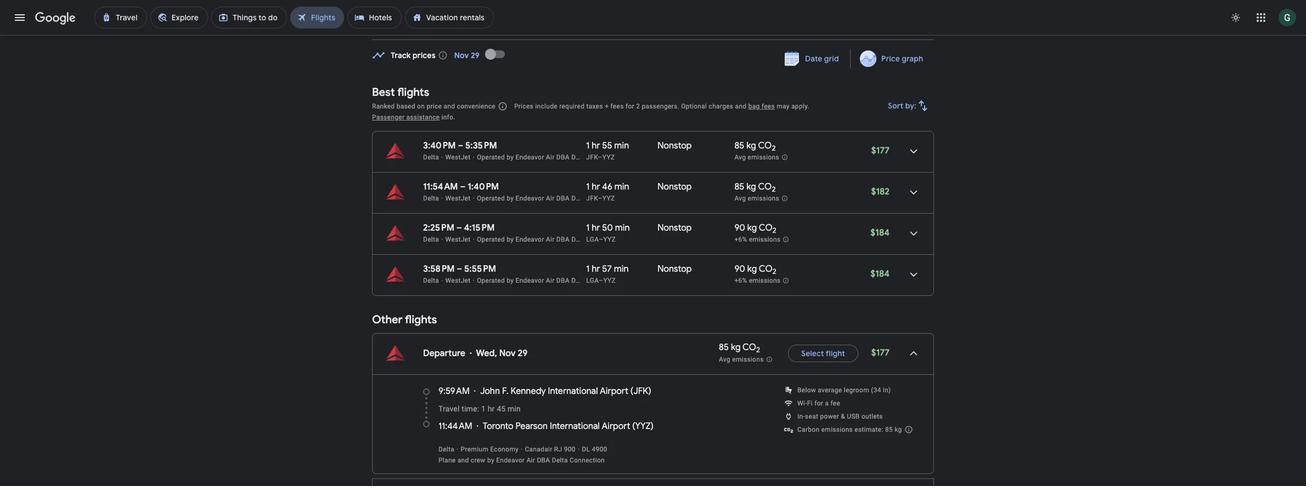 Task type: locate. For each thing, give the bounding box(es) containing it.
0 vertical spatial nov
[[454, 50, 469, 60]]

carbon emissions estimate: 85 kilograms element
[[797, 426, 902, 434]]

1 vertical spatial $177
[[871, 348, 890, 359]]

may
[[777, 103, 790, 110]]

kg for 1 hr 50 min
[[747, 223, 757, 234]]

average
[[818, 387, 842, 395]]

2
[[636, 103, 640, 110], [772, 144, 776, 153], [772, 185, 776, 194], [773, 226, 777, 236], [773, 267, 777, 277], [756, 346, 760, 355]]

connection down 50
[[589, 236, 624, 244]]

lga inside 1 hr 50 min lga – yyz
[[586, 236, 599, 244]]

2 $177 from the top
[[871, 348, 890, 359]]

– down the 55
[[598, 154, 602, 161]]

delta down 3:40 pm
[[423, 154, 439, 161]]

best flights
[[372, 86, 429, 99]]

delta up plane
[[439, 446, 454, 454]]

other
[[372, 313, 403, 327]]

plane and crew by endeavor air dba delta connection
[[439, 457, 605, 465]]

 image
[[578, 446, 580, 454]]

1 vertical spatial 85 kg co 2
[[735, 182, 776, 194]]

dba for 1 hr 55 min
[[556, 154, 570, 161]]

)
[[648, 386, 651, 397], [651, 421, 654, 432]]

85 kg co 2 for $182
[[735, 182, 776, 194]]

lga for 1 hr 57 min
[[586, 277, 599, 285]]

endeavor for 1:40 pm
[[516, 195, 544, 203]]

2 lga from the top
[[586, 277, 599, 285]]

1 inside 1 hr 55 min jfk – yyz
[[586, 140, 590, 151]]

connection
[[589, 154, 624, 161], [589, 195, 624, 203], [589, 236, 624, 244], [589, 277, 624, 285], [570, 457, 605, 465]]

endeavor for 4:15 pm
[[516, 236, 544, 244]]

flights up based
[[397, 86, 429, 99]]

price graph
[[881, 54, 923, 64]]

1 for or
[[457, 8, 460, 18]]

min inside 1 hr 50 min lga – yyz
[[615, 223, 630, 234]]

(
[[631, 386, 633, 397], [632, 421, 635, 432]]

0 vertical spatial 85 kg co 2
[[735, 140, 776, 153]]

1 vertical spatial lga
[[586, 277, 599, 285]]

operated for 5:35 pm
[[477, 154, 505, 161]]

2 90 from the top
[[735, 264, 745, 275]]

0 horizontal spatial and
[[444, 103, 455, 110]]

1 +6% from the top
[[735, 236, 747, 244]]

hr left 57
[[592, 264, 600, 275]]

track
[[391, 50, 411, 60]]

4 operated from the top
[[477, 277, 505, 285]]

2 vertical spatial avg
[[719, 356, 730, 364]]

1 vertical spatial flights
[[405, 313, 437, 327]]

connection for 57
[[589, 277, 624, 285]]

westjet down the leaves john f. kennedy international airport at 11:54 am on wednesday, november 29 and arrives at toronto pearson international airport at 1:40 pm on wednesday, november 29. element
[[445, 195, 471, 203]]

international
[[548, 386, 598, 397], [550, 421, 600, 432]]

dba left 1 hr 46 min jfk – yyz
[[556, 195, 570, 203]]

delta down 2:25 pm
[[423, 236, 439, 244]]

flights for best flights
[[397, 86, 429, 99]]

184 US dollars text field
[[871, 228, 890, 239]]

2 90 kg co 2 from the top
[[735, 264, 777, 277]]

4:15 pm
[[464, 223, 495, 234]]

nov right learn more about tracked prices image
[[454, 50, 469, 60]]

yyz for 50
[[603, 236, 616, 244]]

best
[[372, 86, 395, 99]]

hr for 46
[[592, 182, 600, 193]]

0 vertical spatial $184
[[871, 228, 890, 239]]

4 nonstop flight. element from the top
[[658, 264, 692, 277]]

nonstop flight. element
[[658, 140, 692, 153], [658, 182, 692, 194], [658, 223, 692, 235], [658, 264, 692, 277]]

leaves laguardia airport at 2:25 pm on wednesday, november 29 and arrives at toronto pearson international airport at 4:15 pm on wednesday, november 29. element
[[423, 223, 495, 234]]

nonstop for 1 hr 57 min
[[658, 264, 692, 275]]

1 westjet from the top
[[445, 154, 471, 161]]

1 hr 57 min lga – yyz
[[586, 264, 629, 285]]

0 vertical spatial avg emissions
[[735, 154, 779, 161]]

yyz inside 1 hr 46 min jfk – yyz
[[602, 195, 615, 203]]

avg emissions for $182
[[735, 195, 779, 203]]

Arrival time: 11:44 AM. text field
[[439, 421, 472, 432]]

1 vertical spatial $184
[[871, 269, 890, 280]]

total duration 1 hr 55 min. element
[[586, 140, 658, 153]]

flight details. leaves laguardia airport at 3:58 pm on wednesday, november 29 and arrives at toronto pearson international airport at 5:55 pm on wednesday, november 29. image
[[901, 262, 927, 288]]

Departure time: 2:25 PM. text field
[[423, 223, 454, 234]]

learn more about tracked prices image
[[438, 50, 448, 60]]

1 for 57
[[586, 264, 590, 275]]

date grid button
[[777, 49, 848, 69]]

1 left stop
[[457, 8, 460, 18]]

min for 1 hr 55 min
[[614, 140, 629, 151]]

dba for 1 hr 46 min
[[556, 195, 570, 203]]

1 horizontal spatial for
[[815, 400, 823, 408]]

delta down total duration 1 hr 46 min. "element" in the top of the page
[[571, 195, 587, 203]]

lga inside 1 hr 57 min lga – yyz
[[586, 277, 599, 285]]

90 for 1 hr 57 min
[[735, 264, 745, 275]]

none search field containing all filters (5)
[[372, 0, 934, 40]]

operated down 1:40 pm
[[477, 195, 505, 203]]

hr left 50
[[592, 223, 600, 234]]

0 vertical spatial +6%
[[735, 236, 747, 244]]

2 +6% emissions from the top
[[735, 277, 781, 285]]

1 vertical spatial avg
[[735, 195, 746, 203]]

min right 50
[[615, 223, 630, 234]]

0 vertical spatial international
[[548, 386, 598, 397]]

learn more about ranking image
[[498, 102, 508, 111]]

air for 1 hr 57 min
[[546, 277, 555, 285]]

yyz inside 1 hr 50 min lga – yyz
[[603, 236, 616, 244]]

+6%
[[735, 236, 747, 244], [735, 277, 747, 285]]

by for 1:40 pm
[[507, 195, 514, 203]]

1 vertical spatial airport
[[602, 421, 630, 432]]

lga down total duration 1 hr 57 min. element
[[586, 277, 599, 285]]

– down 50
[[599, 236, 603, 244]]

– inside 1 hr 55 min jfk – yyz
[[598, 154, 602, 161]]

0 vertical spatial airport
[[600, 386, 628, 397]]

stop
[[462, 8, 478, 18]]

$177 up (34
[[871, 348, 890, 359]]

1 vertical spatial nov
[[499, 349, 516, 359]]

2 +6% from the top
[[735, 277, 747, 285]]

$184 left flight details. leaves laguardia airport at 3:58 pm on wednesday, november 29 and arrives at toronto pearson international airport at 5:55 pm on wednesday, november 29. icon
[[871, 269, 890, 280]]

1 vertical spatial +6% emissions
[[735, 277, 781, 285]]

min right 46
[[615, 182, 629, 193]]

and left bag on the right top of page
[[735, 103, 747, 110]]

dba left 1 hr 55 min jfk – yyz
[[556, 154, 570, 161]]

 image
[[521, 446, 523, 454]]

emissions for 1 hr 50 min
[[749, 236, 781, 244]]

– left 1:40 pm
[[460, 182, 466, 193]]

fees right '+' on the left
[[611, 103, 624, 110]]

1 inside 1 hr 46 min jfk – yyz
[[586, 182, 590, 193]]

1 for 46
[[586, 182, 590, 193]]

3:58 pm
[[423, 264, 455, 275]]

main content
[[372, 41, 934, 487]]

connection down 46
[[589, 195, 624, 203]]

0 vertical spatial 90
[[735, 223, 745, 234]]

1 $177 from the top
[[871, 145, 890, 156]]

1 left 57
[[586, 264, 590, 275]]

connection down 57
[[589, 277, 624, 285]]

dba
[[556, 154, 570, 161], [556, 195, 570, 203], [556, 236, 570, 244], [556, 277, 570, 285], [537, 457, 550, 465]]

29 right learn more about tracked prices image
[[471, 50, 480, 60]]

1 inside 1 hr 57 min lga – yyz
[[586, 264, 590, 275]]

0 horizontal spatial nov
[[454, 50, 469, 60]]

dba for 1 hr 50 min
[[556, 236, 570, 244]]

passenger assistance button
[[372, 114, 440, 121]]

john f. kennedy international airport ( jfk )
[[480, 386, 651, 397]]

plane
[[439, 457, 456, 465]]

international up the 900
[[550, 421, 600, 432]]

1 vertical spatial 29
[[518, 349, 528, 359]]

2 westjet from the top
[[445, 195, 471, 203]]

0 vertical spatial $177
[[871, 145, 890, 156]]

$182
[[871, 187, 890, 198]]

a
[[825, 400, 829, 408]]

–
[[458, 140, 463, 151], [598, 154, 602, 161], [460, 182, 466, 193], [598, 195, 602, 203], [456, 223, 462, 234], [599, 236, 603, 244], [457, 264, 462, 275], [599, 277, 603, 285]]

min inside 1 hr 57 min lga – yyz
[[614, 264, 629, 275]]

3 operated from the top
[[477, 236, 505, 244]]

dl 4900
[[582, 446, 607, 454]]

2 fees from the left
[[762, 103, 775, 110]]

delta down total duration 1 hr 50 min. element
[[571, 236, 587, 244]]

operated
[[477, 154, 505, 161], [477, 195, 505, 203], [477, 236, 505, 244], [477, 277, 505, 285]]

operated down 5:35 pm
[[477, 154, 505, 161]]

westjet down 3:40 pm – 5:35 pm
[[445, 154, 471, 161]]

3 westjet from the top
[[445, 236, 471, 244]]

0 vertical spatial )
[[648, 386, 651, 397]]

westjet down leaves laguardia airport at 3:58 pm on wednesday, november 29 and arrives at toronto pearson international airport at 5:55 pm on wednesday, november 29. element
[[445, 277, 471, 285]]

2 nonstop flight. element from the top
[[658, 182, 692, 194]]

for right '+' on the left
[[626, 103, 634, 110]]

1 left the 55
[[586, 140, 590, 151]]

90 kg co 2 for 1 hr 50 min
[[735, 223, 777, 236]]

Arrival time: 5:55 PM. text field
[[464, 264, 496, 275]]

min right 57
[[614, 264, 629, 275]]

1 horizontal spatial 29
[[518, 349, 528, 359]]

graph
[[902, 54, 923, 64]]

1 vertical spatial for
[[815, 400, 823, 408]]

– inside 1 hr 57 min lga – yyz
[[599, 277, 603, 285]]

usb
[[847, 413, 860, 421]]

90 kg co 2
[[735, 223, 777, 236], [735, 264, 777, 277]]

(5)
[[427, 8, 437, 18]]

+6% emissions
[[735, 236, 781, 244], [735, 277, 781, 285]]

hr left 46
[[592, 182, 600, 193]]

1 vertical spatial 90
[[735, 264, 745, 275]]

1 inside 1 hr 50 min lga – yyz
[[586, 223, 590, 234]]

hr
[[592, 140, 600, 151], [592, 182, 600, 193], [592, 223, 600, 234], [592, 264, 600, 275], [488, 405, 495, 414]]

dba left 1 hr 57 min lga – yyz
[[556, 277, 570, 285]]

1 nonstop from the top
[[658, 140, 692, 151]]

1 left 46
[[586, 182, 590, 193]]

29
[[471, 50, 480, 60], [518, 349, 528, 359]]

0 vertical spatial 90 kg co 2
[[735, 223, 777, 236]]

1 vertical spatial jfk
[[586, 195, 598, 203]]

westjet down 2:25 pm – 4:15 pm
[[445, 236, 471, 244]]

nonstop for 1 hr 50 min
[[658, 223, 692, 234]]

avg emissions for $177
[[735, 154, 779, 161]]

by for 5:35 pm
[[507, 154, 514, 161]]

45
[[497, 405, 506, 414]]

4 westjet from the top
[[445, 277, 471, 285]]

29 inside find the best price region
[[471, 50, 480, 60]]

required
[[559, 103, 585, 110]]

ranked
[[372, 103, 395, 110]]

leaves john f. kennedy international airport at 11:54 am on wednesday, november 29 and arrives at toronto pearson international airport at 1:40 pm on wednesday, november 29. element
[[423, 182, 499, 193]]

and right "price"
[[444, 103, 455, 110]]

$184 left flight details. leaves laguardia airport at 2:25 pm on wednesday, november 29 and arrives at toronto pearson international airport at 4:15 pm on wednesday, november 29. icon in the right of the page
[[871, 228, 890, 239]]

emissions
[[748, 154, 779, 161], [748, 195, 779, 203], [749, 236, 781, 244], [749, 277, 781, 285], [732, 356, 764, 364], [821, 426, 853, 434]]

wi-
[[797, 400, 807, 408]]

177 US dollars text field
[[871, 145, 890, 156]]

3 nonstop flight. element from the top
[[658, 223, 692, 235]]

flights for other flights
[[405, 313, 437, 327]]

dba left 1 hr 50 min lga – yyz
[[556, 236, 570, 244]]

$177 left flight details. leaves john f. kennedy international airport at 3:40 pm on wednesday, november 29 and arrives at toronto pearson international airport at 5:35 pm on wednesday, november 29. icon
[[871, 145, 890, 156]]

hr inside 1 hr 50 min lga – yyz
[[592, 223, 600, 234]]

1 operated by endeavor air dba delta connection from the top
[[477, 154, 624, 161]]

4 operated by endeavor air dba delta connection from the top
[[477, 277, 624, 285]]

2 horizontal spatial and
[[735, 103, 747, 110]]

or
[[480, 8, 488, 18]]

0 vertical spatial avg
[[735, 154, 746, 161]]

air for 1 hr 50 min
[[546, 236, 555, 244]]

main content containing best flights
[[372, 41, 934, 487]]

and left crew on the left bottom of the page
[[458, 457, 469, 465]]

lga down total duration 1 hr 50 min. element
[[586, 236, 599, 244]]

operated down arrival time: 5:55 pm. text field
[[477, 277, 505, 285]]

co
[[758, 140, 772, 151], [758, 182, 772, 193], [759, 223, 773, 234], [759, 264, 773, 275], [743, 343, 756, 354]]

4 nonstop from the top
[[658, 264, 692, 275]]

None search field
[[372, 0, 934, 40]]

min right the 55
[[614, 140, 629, 151]]

min for 1 hr 46 min
[[615, 182, 629, 193]]

2 operated from the top
[[477, 195, 505, 203]]

prices
[[413, 50, 436, 60]]

0 horizontal spatial 29
[[471, 50, 480, 60]]

find the best price region
[[372, 41, 934, 77]]

in-seat power & usb outlets
[[797, 413, 883, 421]]

29 right wed,
[[518, 349, 528, 359]]

hr inside 1 hr 55 min jfk – yyz
[[592, 140, 600, 151]]

dba for 1 hr 57 min
[[556, 277, 570, 285]]

operated by endeavor air dba delta connection for 1 hr 57 min
[[477, 277, 624, 285]]

– down 46
[[598, 195, 602, 203]]

jfk inside 1 hr 55 min jfk – yyz
[[586, 154, 598, 161]]

1 +6% emissions from the top
[[735, 236, 781, 244]]

kennedy
[[511, 386, 546, 397]]

for left a
[[815, 400, 823, 408]]

operated by endeavor air dba delta connection for 1 hr 50 min
[[477, 236, 624, 244]]

11:44 am
[[439, 421, 472, 432]]

2:25 pm – 4:15 pm
[[423, 223, 495, 234]]

kg
[[747, 140, 756, 151], [747, 182, 756, 193], [747, 223, 757, 234], [747, 264, 757, 275], [731, 343, 741, 354], [895, 426, 902, 434]]

1 $184 from the top
[[871, 228, 890, 239]]

nonstop
[[658, 140, 692, 151], [658, 182, 692, 193], [658, 223, 692, 234], [658, 264, 692, 275]]

1 operated from the top
[[477, 154, 505, 161]]

yyz inside 1 hr 57 min lga – yyz
[[603, 277, 616, 285]]

1 90 kg co 2 from the top
[[735, 223, 777, 236]]

kg for 1 hr 46 min
[[747, 182, 756, 193]]

1 left 50
[[586, 223, 590, 234]]

57
[[602, 264, 612, 275]]

1 vertical spatial +6%
[[735, 277, 747, 285]]

2 $184 from the top
[[871, 269, 890, 280]]

canadair
[[525, 446, 552, 454]]

2 nonstop from the top
[[658, 182, 692, 193]]

0 vertical spatial for
[[626, 103, 634, 110]]

below average legroom (34 in)
[[797, 387, 891, 395]]

min inside 1 hr 55 min jfk – yyz
[[614, 140, 629, 151]]

2 for 1 hr 50 min
[[773, 226, 777, 236]]

1 90 from the top
[[735, 223, 745, 234]]

0 vertical spatial flights
[[397, 86, 429, 99]]

flight
[[826, 349, 845, 359]]

900
[[564, 446, 576, 454]]

hr left the 55
[[592, 140, 600, 151]]

jfk inside 1 hr 46 min jfk – yyz
[[586, 195, 598, 203]]

international up toronto pearson international airport ( yyz )
[[548, 386, 598, 397]]

departure
[[423, 349, 466, 359]]

nov
[[454, 50, 469, 60], [499, 349, 516, 359]]

wed, nov 29
[[476, 349, 528, 359]]

2 inside prices include required taxes + fees for 2 passengers. optional charges and bag fees may apply. passenger assistance
[[636, 103, 640, 110]]

yyz inside 1 hr 55 min jfk – yyz
[[602, 154, 615, 161]]

3 operated by endeavor air dba delta connection from the top
[[477, 236, 624, 244]]

0 vertical spatial +6% emissions
[[735, 236, 781, 244]]

operated down 4:15 pm text field
[[477, 236, 505, 244]]

0 horizontal spatial fees
[[611, 103, 624, 110]]

min inside 1 hr 46 min jfk – yyz
[[615, 182, 629, 193]]

connection down the 55
[[589, 154, 624, 161]]

min for 1 hr 50 min
[[615, 223, 630, 234]]

1 nonstop flight. element from the top
[[658, 140, 692, 153]]

nov right wed,
[[499, 349, 516, 359]]

avg for 1 hr 55 min
[[735, 154, 746, 161]]

jfk
[[586, 154, 598, 161], [586, 195, 598, 203], [633, 386, 648, 397]]

1 vertical spatial avg emissions
[[735, 195, 779, 203]]

1 horizontal spatial fees
[[762, 103, 775, 110]]

toronto pearson international airport ( yyz )
[[483, 421, 654, 432]]

1 lga from the top
[[586, 236, 599, 244]]

hr inside 1 hr 46 min jfk – yyz
[[592, 182, 600, 193]]

1 for 55
[[586, 140, 590, 151]]

0 vertical spatial lga
[[586, 236, 599, 244]]

delta down 11:54 am
[[423, 195, 439, 203]]

85 kg co 2
[[735, 140, 776, 153], [735, 182, 776, 194], [719, 343, 760, 355]]

flights right other
[[405, 313, 437, 327]]

include
[[535, 103, 558, 110]]

2 operated by endeavor air dba delta connection from the top
[[477, 195, 624, 203]]

hr inside 1 hr 57 min lga – yyz
[[592, 264, 600, 275]]

0 horizontal spatial for
[[626, 103, 634, 110]]

11:54 am
[[423, 182, 458, 193]]

1 vertical spatial 90 kg co 2
[[735, 264, 777, 277]]

delta down total duration 1 hr 57 min. element
[[571, 277, 587, 285]]

0 vertical spatial jfk
[[586, 154, 598, 161]]

– inside 1 hr 46 min jfk – yyz
[[598, 195, 602, 203]]

3 nonstop from the top
[[658, 223, 692, 234]]

john
[[480, 386, 500, 397]]

– down 57
[[599, 277, 603, 285]]

0 vertical spatial 29
[[471, 50, 480, 60]]

fewer
[[489, 8, 511, 18]]

46
[[602, 182, 612, 193]]

main menu image
[[13, 11, 26, 24]]

1
[[457, 8, 460, 18], [586, 140, 590, 151], [586, 182, 590, 193], [586, 223, 590, 234], [586, 264, 590, 275], [481, 405, 486, 414]]

in-
[[797, 413, 805, 421]]

fi
[[807, 400, 813, 408]]

flight details. leaves john f. kennedy international airport at 11:54 am on wednesday, november 29 and arrives at toronto pearson international airport at 1:40 pm on wednesday, november 29. image
[[901, 179, 927, 206]]

1 inside popup button
[[457, 8, 460, 18]]

and
[[444, 103, 455, 110], [735, 103, 747, 110], [458, 457, 469, 465]]

2 for 1 hr 55 min
[[772, 144, 776, 153]]

operated for 5:55 pm
[[477, 277, 505, 285]]

fees
[[611, 103, 624, 110], [762, 103, 775, 110]]

lga
[[586, 236, 599, 244], [586, 277, 599, 285]]

Arrival time: 4:15 PM. text field
[[464, 223, 495, 234]]

fees right bag on the right top of page
[[762, 103, 775, 110]]

90
[[735, 223, 745, 234], [735, 264, 745, 275]]



Task type: vqa. For each thing, say whether or not it's contained in the screenshot.


Task type: describe. For each thing, give the bounding box(es) containing it.
$184 for 1 hr 57 min
[[871, 269, 890, 280]]

1 vertical spatial )
[[651, 421, 654, 432]]

operated by endeavor air dba delta connection for 1 hr 46 min
[[477, 195, 624, 203]]

min right 45
[[508, 405, 521, 414]]

hr for 50
[[592, 223, 600, 234]]

flight details. leaves john f. kennedy international airport at 3:40 pm on wednesday, november 29 and arrives at toronto pearson international airport at 5:35 pm on wednesday, november 29. image
[[901, 138, 927, 165]]

– inside 1 hr 50 min lga – yyz
[[599, 236, 603, 244]]

dba down canadair
[[537, 457, 550, 465]]

3:40 pm – 5:35 pm
[[423, 140, 497, 151]]

carbon
[[797, 426, 820, 434]]

westjet for 11:54 am
[[445, 195, 471, 203]]

estimate:
[[855, 426, 883, 434]]

jfk for 1 hr 55 min
[[586, 154, 598, 161]]

total duration 1 hr 57 min. element
[[586, 264, 658, 277]]

+6% emissions for 1 hr 57 min
[[735, 277, 781, 285]]

connection for 46
[[589, 195, 624, 203]]

travel
[[439, 405, 460, 414]]

(34
[[871, 387, 881, 395]]

bag
[[748, 103, 760, 110]]

westjet for 2:25 pm
[[445, 236, 471, 244]]

legroom
[[844, 387, 869, 395]]

operated for 1:40 pm
[[477, 195, 505, 203]]

power
[[820, 413, 839, 421]]

90 for 1 hr 50 min
[[735, 223, 745, 234]]

emissions for 1 hr 46 min
[[748, 195, 779, 203]]

1 stop or fewer button
[[450, 4, 529, 22]]

nonstop for 1 hr 46 min
[[658, 182, 692, 193]]

assistance
[[406, 114, 440, 121]]

passenger
[[372, 114, 405, 121]]

+6% for 1 hr 50 min
[[735, 236, 747, 244]]

all filters (5) button
[[372, 4, 446, 22]]

+6% emissions for 1 hr 50 min
[[735, 236, 781, 244]]

emissions for 1 hr 57 min
[[749, 277, 781, 285]]

air for 1 hr 55 min
[[546, 154, 555, 161]]

select
[[801, 349, 824, 359]]

travel time: 1 hr 45 min
[[439, 405, 521, 414]]

$177 for $177 text field
[[871, 145, 890, 156]]

connection for 55
[[589, 154, 624, 161]]

other flights
[[372, 313, 437, 327]]

premium
[[461, 446, 488, 454]]

lga for 1 hr 50 min
[[586, 236, 599, 244]]

co for 1 hr 50 min
[[759, 223, 773, 234]]

track prices
[[391, 50, 436, 60]]

sort
[[888, 101, 904, 111]]

– left 4:15 pm text field
[[456, 223, 462, 234]]

total duration 1 hr 50 min. element
[[586, 223, 658, 235]]

yyz for 57
[[603, 277, 616, 285]]

11:54 am – 1:40 pm
[[423, 182, 499, 193]]

9:59 am
[[439, 386, 470, 397]]

prices include required taxes + fees for 2 passengers. optional charges and bag fees may apply. passenger assistance
[[372, 103, 810, 121]]

carbon emissions estimate: 85 kg
[[797, 426, 902, 434]]

convenience
[[457, 103, 496, 110]]

5:55 pm
[[464, 264, 496, 275]]

nonstop flight. element for 1 hr 55 min
[[658, 140, 692, 153]]

based
[[397, 103, 415, 110]]

Departure time: 3:58 PM. text field
[[423, 264, 455, 275]]

1 vertical spatial international
[[550, 421, 600, 432]]

85 kg co 2 for $177
[[735, 140, 776, 153]]

by for 5:55 pm
[[507, 277, 514, 285]]

co for 1 hr 57 min
[[759, 264, 773, 275]]

operated by endeavor air dba delta connection for 1 hr 55 min
[[477, 154, 624, 161]]

Departure time: 11:54 AM. text field
[[423, 182, 458, 193]]

3:40 pm
[[423, 140, 456, 151]]

f.
[[502, 386, 509, 397]]

delta down 'rj' at the bottom left of page
[[552, 457, 568, 465]]

2 for 1 hr 46 min
[[772, 185, 776, 194]]

below
[[797, 387, 816, 395]]

filters
[[404, 8, 425, 18]]

1 horizontal spatial nov
[[499, 349, 516, 359]]

and inside prices include required taxes + fees for 2 passengers. optional charges and bag fees may apply. passenger assistance
[[735, 103, 747, 110]]

yyz for 55
[[602, 154, 615, 161]]

connection for 50
[[589, 236, 624, 244]]

leaves laguardia airport at 3:58 pm on wednesday, november 29 and arrives at toronto pearson international airport at 5:55 pm on wednesday, november 29. element
[[423, 264, 496, 275]]

Arrival time: 1:40 PM. text field
[[468, 182, 499, 193]]

1 for 50
[[586, 223, 590, 234]]

crew
[[471, 457, 486, 465]]

3:58 pm – 5:55 pm
[[423, 264, 496, 275]]

1 right time:
[[481, 405, 486, 414]]

Arrival time: 5:35 PM. text field
[[465, 140, 497, 151]]

prices
[[514, 103, 533, 110]]

delta down total duration 1 hr 55 min. element
[[571, 154, 587, 161]]

optional
[[681, 103, 707, 110]]

date
[[805, 54, 822, 64]]

184 US dollars text field
[[871, 269, 890, 280]]

hr left 45
[[488, 405, 495, 414]]

hr for 55
[[592, 140, 600, 151]]

nonstop for 1 hr 55 min
[[658, 140, 692, 151]]

sort by:
[[888, 101, 917, 111]]

182 US dollars text field
[[871, 187, 890, 198]]

connection down "dl"
[[570, 457, 605, 465]]

westjet for 3:40 pm
[[445, 154, 471, 161]]

1 hr 55 min jfk – yyz
[[586, 140, 629, 161]]

endeavor for 5:35 pm
[[516, 154, 544, 161]]

operated for 4:15 pm
[[477, 236, 505, 244]]

2 vertical spatial avg emissions
[[719, 356, 764, 364]]

nonstop flight. element for 1 hr 46 min
[[658, 182, 692, 194]]

for inside prices include required taxes + fees for 2 passengers. optional charges and bag fees may apply. passenger assistance
[[626, 103, 634, 110]]

4900
[[592, 446, 607, 454]]

leaves john f. kennedy international airport at 3:40 pm on wednesday, november 29 and arrives at toronto pearson international airport at 5:35 pm on wednesday, november 29. element
[[423, 140, 497, 151]]

2 vertical spatial jfk
[[633, 386, 648, 397]]

select flight
[[801, 349, 845, 359]]

select flight button
[[788, 341, 858, 367]]

grid
[[824, 54, 839, 64]]

premium economy
[[461, 446, 519, 454]]

endeavor for 5:55 pm
[[516, 277, 544, 285]]

price
[[881, 54, 900, 64]]

1 hr 50 min lga – yyz
[[586, 223, 630, 244]]

flight details. leaves laguardia airport at 2:25 pm on wednesday, november 29 and arrives at toronto pearson international airport at 4:15 pm on wednesday, november 29. image
[[901, 221, 927, 247]]

sort by: button
[[884, 93, 934, 119]]

0 vertical spatial (
[[631, 386, 633, 397]]

hr for 57
[[592, 264, 600, 275]]

– right 3:58 pm
[[457, 264, 462, 275]]

Departure time: 3:40 PM. text field
[[423, 140, 456, 151]]

wed,
[[476, 349, 497, 359]]

in)
[[883, 387, 891, 395]]

total duration 1 hr 46 min. element
[[586, 182, 658, 194]]

90 kg co 2 for 1 hr 57 min
[[735, 264, 777, 277]]

2:25 pm
[[423, 223, 454, 234]]

apply.
[[791, 103, 810, 110]]

westjet for 3:58 pm
[[445, 277, 471, 285]]

kg for 1 hr 55 min
[[747, 140, 756, 151]]

rj
[[554, 446, 562, 454]]

Departure time: 9:59 AM. text field
[[439, 386, 470, 397]]

2 vertical spatial 85 kg co 2
[[719, 343, 760, 355]]

1 vertical spatial (
[[632, 421, 635, 432]]

yyz for 46
[[602, 195, 615, 203]]

jfk for 1 hr 46 min
[[586, 195, 598, 203]]

1 hr 46 min jfk – yyz
[[586, 182, 629, 203]]

all filters (5)
[[393, 8, 437, 18]]

nonstop flight. element for 1 hr 57 min
[[658, 264, 692, 277]]

1:40 pm
[[468, 182, 499, 193]]

50
[[602, 223, 613, 234]]

nov inside find the best price region
[[454, 50, 469, 60]]

1 stop or fewer
[[457, 8, 511, 18]]

min for 1 hr 57 min
[[614, 264, 629, 275]]

co for 1 hr 55 min
[[758, 140, 772, 151]]

charges
[[709, 103, 733, 110]]

$177 for 177 us dollars text box
[[871, 348, 890, 359]]

avg for 1 hr 46 min
[[735, 195, 746, 203]]

2 for 1 hr 57 min
[[773, 267, 777, 277]]

air for 1 hr 46 min
[[546, 195, 555, 203]]

– left 5:35 pm text field
[[458, 140, 463, 151]]

all
[[393, 8, 402, 18]]

1 horizontal spatial and
[[458, 457, 469, 465]]

toronto
[[483, 421, 514, 432]]

$184 for 1 hr 50 min
[[871, 228, 890, 239]]

1 fees from the left
[[611, 103, 624, 110]]

55
[[602, 140, 612, 151]]

bag fees button
[[748, 103, 775, 110]]

canadair rj 900
[[525, 446, 576, 454]]

change appearance image
[[1223, 4, 1249, 31]]

co for 1 hr 46 min
[[758, 182, 772, 193]]

delta down departure time: 3:58 pm. text field
[[423, 277, 439, 285]]

fee
[[831, 400, 840, 408]]

+6% for 1 hr 57 min
[[735, 277, 747, 285]]

wi-fi for a fee
[[797, 400, 840, 408]]

kg for 1 hr 57 min
[[747, 264, 757, 275]]

seat
[[805, 413, 818, 421]]

nonstop flight. element for 1 hr 50 min
[[658, 223, 692, 235]]

emissions for 1 hr 55 min
[[748, 154, 779, 161]]

taxes
[[586, 103, 603, 110]]

by for 4:15 pm
[[507, 236, 514, 244]]

on
[[417, 103, 425, 110]]

pearson
[[516, 421, 548, 432]]

dl
[[582, 446, 590, 454]]

outlets
[[862, 413, 883, 421]]

date grid
[[805, 54, 839, 64]]

177 US dollars text field
[[871, 348, 890, 359]]



